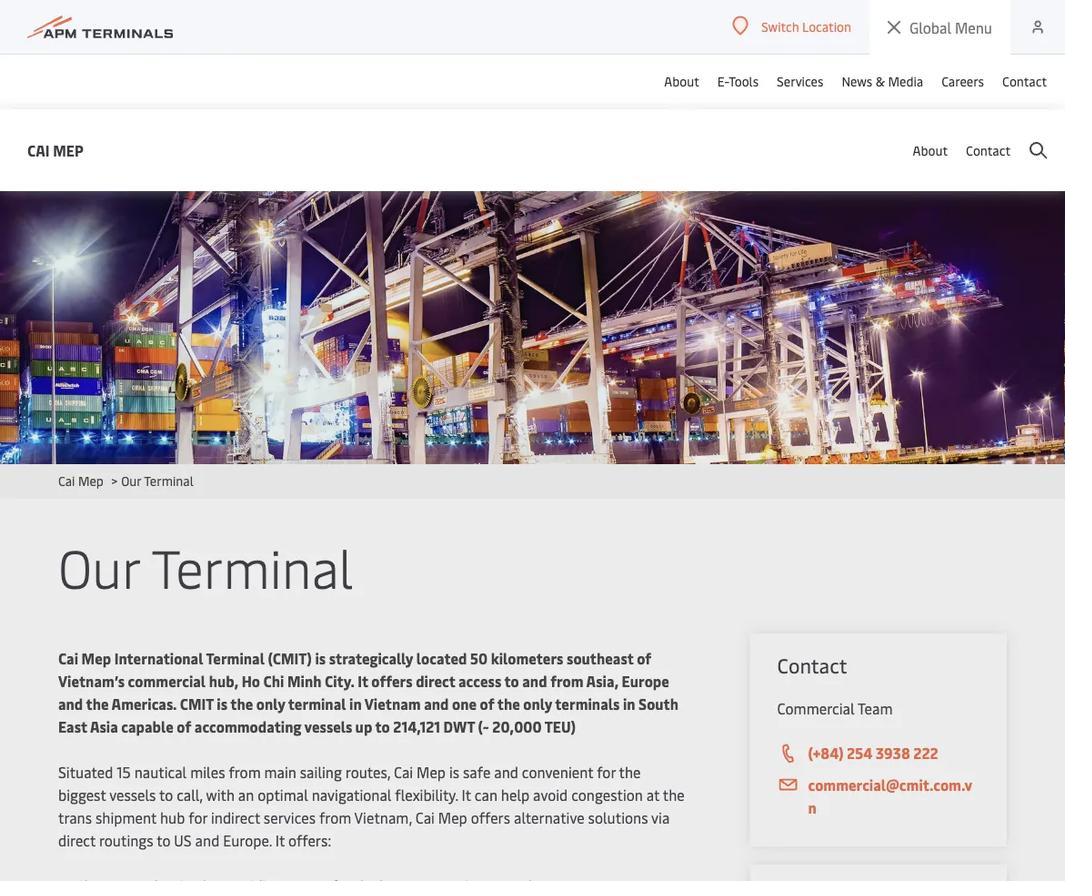 Task type: describe. For each thing, give the bounding box(es) containing it.
terminal
[[288, 694, 346, 714]]

2 vertical spatial of
[[177, 717, 191, 736]]

(~
[[478, 717, 489, 736]]

cmit
[[180, 694, 214, 714]]

2 vertical spatial contact
[[778, 652, 848, 679]]

tools
[[729, 72, 759, 90]]

offers:
[[288, 831, 331, 850]]

1 vertical spatial terminal
[[151, 530, 354, 602]]

cai for cai mep international terminal (cmit) is strategically located 50 kilometers southeast of vietnam's commercial hub, ho chi minh city. it offers direct access to and from asia, europe and the americas. cmit is the only terminal in vietnam and one of the only terminals in south east asia capable of accommodating vessels up to 214,121 dwt (~ 20,000 teu)
[[58, 649, 78, 668]]

hub,
[[209, 671, 239, 691]]

contact button
[[1003, 54, 1048, 108]]

news & media
[[842, 72, 924, 90]]

sailing
[[300, 762, 342, 782]]

2 only from the left
[[524, 694, 553, 714]]

&
[[876, 72, 886, 90]]

e-
[[718, 72, 729, 90]]

global menu button
[[870, 0, 1011, 55]]

20,000
[[493, 717, 542, 736]]

214,121
[[394, 717, 441, 736]]

congestion
[[572, 785, 643, 805]]

about for contact
[[914, 142, 948, 159]]

about button for e-tools
[[665, 54, 700, 108]]

navigational
[[312, 785, 392, 805]]

miles
[[190, 762, 225, 782]]

from inside cai mep international terminal (cmit) is strategically located 50 kilometers southeast of vietnam's commercial hub, ho chi minh city. it offers direct access to and from asia, europe and the americas. cmit is the only terminal in vietnam and one of the only terminals in south east asia capable of accommodating vessels up to 214,121 dwt (~ 20,000 teu)
[[551, 671, 584, 691]]

it inside cai mep international terminal (cmit) is strategically located 50 kilometers southeast of vietnam's commercial hub, ho chi minh city. it offers direct access to and from asia, europe and the americas. cmit is the only terminal in vietnam and one of the only terminals in south east asia capable of accommodating vessels up to 214,121 dwt (~ 20,000 teu)
[[358, 671, 368, 691]]

1 only from the left
[[257, 694, 285, 714]]

222
[[914, 743, 939, 763]]

0 vertical spatial is
[[315, 649, 326, 668]]

to down vietnam
[[376, 717, 390, 736]]

asia,
[[587, 671, 619, 691]]

vietnam
[[365, 694, 421, 714]]

accommodating
[[195, 717, 302, 736]]

biggest
[[58, 785, 106, 805]]

vessels
[[109, 785, 156, 805]]

the up the 20,000
[[498, 694, 520, 714]]

optimal
[[258, 785, 308, 805]]

services button
[[777, 54, 824, 108]]

and down kilometers
[[523, 671, 548, 691]]

city.
[[325, 671, 355, 691]]

vietnam,
[[355, 808, 412, 827]]

mep for cai mep
[[53, 140, 84, 160]]

shipment
[[96, 808, 157, 827]]

terminals
[[556, 694, 620, 714]]

indirect
[[211, 808, 260, 827]]

an
[[238, 785, 254, 805]]

routes,
[[346, 762, 391, 782]]

cai mep international terminal (cmit) is strategically located 50 kilometers southeast of vietnam's commercial hub, ho chi minh city. it offers direct access to and from asia, europe and the americas. cmit is the only terminal in vietnam and one of the only terminals in south east asia capable of accommodating vessels up to 214,121 dwt (~ 20,000 teu)
[[58, 649, 679, 736]]

flexibility.
[[395, 785, 459, 805]]

50
[[471, 649, 488, 668]]

commercial@cmit.com.v n
[[809, 775, 973, 817]]

access
[[459, 671, 502, 691]]

situated 15 nautical miles from main sailing routes, cai mep is safe and convenient for the biggest vessels to call, with an optimal navigational flexibility. it can help a
[[58, 762, 641, 805]]

careers button
[[942, 54, 985, 108]]

0 vertical spatial our
[[121, 472, 141, 489]]

0 vertical spatial of
[[637, 649, 652, 668]]

commercial@cmit.com.v
[[809, 775, 973, 795]]

alternative
[[514, 808, 585, 827]]

direct inside cai mep international terminal (cmit) is strategically located 50 kilometers southeast of vietnam's commercial hub, ho chi minh city. it offers direct access to and from asia, europe and the americas. cmit is the only terminal in vietnam and one of the only terminals in south east asia capable of accommodating vessels up to 214,121 dwt (~ 20,000 teu)
[[416, 671, 456, 691]]

chi
[[264, 671, 284, 691]]

south
[[639, 694, 679, 714]]

location
[[803, 17, 852, 35]]

(+84) 254 3938 222
[[809, 743, 939, 763]]

east
[[58, 717, 87, 736]]

southeast
[[567, 649, 634, 668]]

convenient
[[522, 762, 594, 782]]

and inside void congestion at the trans shipment hub for indirect services from vietnam, cai mep offers alternative solutions via direct routings to us and europe.
[[195, 831, 220, 850]]

the down the vietnam's
[[86, 694, 109, 714]]

strategically
[[329, 649, 413, 668]]

a
[[533, 785, 541, 805]]

trans
[[58, 808, 92, 827]]

contact for contact dropdown button in the top of the page
[[967, 142, 1011, 159]]

hub
[[160, 808, 185, 827]]

services
[[264, 808, 316, 827]]

from inside void congestion at the trans shipment hub for indirect services from vietnam, cai mep offers alternative solutions via direct routings to us and europe.
[[319, 808, 352, 827]]

can
[[475, 785, 498, 805]]

commercial@cmit.com.v n link
[[778, 774, 980, 819]]

1 vertical spatial cai mep link
[[58, 472, 104, 489]]

vietnam's
[[58, 671, 125, 691]]

our terminal
[[58, 530, 354, 602]]

nautical
[[134, 762, 187, 782]]

cai mep
[[27, 140, 84, 160]]

europe.
[[223, 831, 272, 850]]

one
[[452, 694, 477, 714]]

americas.
[[112, 694, 177, 714]]

offers inside void congestion at the trans shipment hub for indirect services from vietnam, cai mep offers alternative solutions via direct routings to us and europe.
[[471, 808, 511, 827]]

news
[[842, 72, 873, 90]]

switch
[[762, 17, 800, 35]]

commercial
[[128, 671, 206, 691]]

minh
[[288, 671, 322, 691]]



Task type: vqa. For each thing, say whether or not it's contained in the screenshot.
topmost is
yes



Task type: locate. For each thing, give the bounding box(es) containing it.
1 vertical spatial about
[[914, 142, 948, 159]]

0 vertical spatial it
[[358, 671, 368, 691]]

of right one
[[480, 694, 495, 714]]

1 vertical spatial of
[[480, 694, 495, 714]]

it left can
[[462, 785, 471, 805]]

for inside situated 15 nautical miles from main sailing routes, cai mep is safe and convenient for the biggest vessels to call, with an optimal navigational flexibility. it can help a
[[597, 762, 616, 782]]

services
[[777, 72, 824, 90]]

about button for contact
[[914, 109, 948, 191]]

254
[[848, 743, 873, 763]]

3938
[[876, 743, 911, 763]]

mep inside situated 15 nautical miles from main sailing routes, cai mep is safe and convenient for the biggest vessels to call, with an optimal navigational flexibility. it can help a
[[417, 762, 446, 782]]

and right us
[[195, 831, 220, 850]]

from up an
[[229, 762, 261, 782]]

and up the east
[[58, 694, 83, 714]]

main
[[264, 762, 297, 782]]

commercial team
[[778, 699, 893, 718]]

1 vertical spatial for
[[189, 808, 208, 827]]

safe
[[463, 762, 491, 782]]

media
[[889, 72, 924, 90]]

is
[[315, 649, 326, 668], [217, 694, 228, 714], [450, 762, 460, 782]]

in down city.
[[350, 694, 362, 714]]

0 vertical spatial about button
[[665, 54, 700, 108]]

1 horizontal spatial about button
[[914, 109, 948, 191]]

void congestion at the trans shipment hub for indirect services from vietnam, cai mep offers alternative solutions via direct routings to us and europe.
[[58, 785, 685, 850]]

it offers:
[[276, 831, 331, 850]]

e-tools button
[[718, 54, 759, 108]]

careers
[[942, 72, 985, 90]]

of down cmit
[[177, 717, 191, 736]]

to inside void congestion at the trans shipment hub for indirect services from vietnam, cai mep offers alternative solutions via direct routings to us and europe.
[[157, 831, 171, 850]]

1 vertical spatial contact
[[967, 142, 1011, 159]]

the inside situated 15 nautical miles from main sailing routes, cai mep is safe and convenient for the biggest vessels to call, with an optimal navigational flexibility. it can help a
[[619, 762, 641, 782]]

to inside situated 15 nautical miles from main sailing routes, cai mep is safe and convenient for the biggest vessels to call, with an optimal navigational flexibility. it can help a
[[159, 785, 173, 805]]

1 horizontal spatial for
[[597, 762, 616, 782]]

2 horizontal spatial of
[[637, 649, 652, 668]]

it inside situated 15 nautical miles from main sailing routes, cai mep is safe and convenient for the biggest vessels to call, with an optimal navigational flexibility. it can help a
[[462, 785, 471, 805]]

1 horizontal spatial about
[[914, 142, 948, 159]]

0 horizontal spatial for
[[189, 808, 208, 827]]

us
[[174, 831, 192, 850]]

routings
[[99, 831, 153, 850]]

2 vertical spatial is
[[450, 762, 460, 782]]

1 horizontal spatial is
[[315, 649, 326, 668]]

1 vertical spatial is
[[217, 694, 228, 714]]

the
[[86, 694, 109, 714], [231, 694, 253, 714], [498, 694, 520, 714], [619, 762, 641, 782], [663, 785, 685, 805]]

0 vertical spatial contact
[[1003, 72, 1048, 90]]

at
[[647, 785, 660, 805]]

0 vertical spatial from
[[551, 671, 584, 691]]

of
[[637, 649, 652, 668], [480, 694, 495, 714], [177, 717, 191, 736]]

is inside situated 15 nautical miles from main sailing routes, cai mep is safe and convenient for the biggest vessels to call, with an optimal navigational flexibility. it can help a
[[450, 762, 460, 782]]

switch location
[[762, 17, 852, 35]]

0 vertical spatial cai mep link
[[27, 139, 84, 162]]

menu
[[956, 18, 993, 37]]

e-tools
[[718, 72, 759, 90]]

only down chi
[[257, 694, 285, 714]]

cai mep > our terminal
[[58, 472, 194, 489]]

solutions
[[589, 808, 649, 827]]

mep inside cai mep international terminal (cmit) is strategically located 50 kilometers southeast of vietnam's commercial hub, ho chi minh city. it offers direct access to and from asia, europe and the americas. cmit is the only terminal in vietnam and one of the only terminals in south east asia capable of accommodating vessels up to 214,121 dwt (~ 20,000 teu)
[[82, 649, 111, 668]]

is up minh
[[315, 649, 326, 668]]

0 horizontal spatial is
[[217, 694, 228, 714]]

from
[[551, 671, 584, 691], [229, 762, 261, 782], [319, 808, 352, 827]]

mep
[[53, 140, 84, 160], [78, 472, 104, 489], [82, 649, 111, 668], [417, 762, 446, 782], [439, 808, 468, 827]]

0 vertical spatial terminal
[[144, 472, 194, 489]]

about for e-tools
[[665, 72, 700, 90]]

15
[[117, 762, 131, 782]]

contact down the careers dropdown button
[[967, 142, 1011, 159]]

2 vertical spatial it
[[276, 831, 285, 850]]

offers inside cai mep international terminal (cmit) is strategically located 50 kilometers southeast of vietnam's commercial hub, ho chi minh city. it offers direct access to and from asia, europe and the americas. cmit is the only terminal in vietnam and one of the only terminals in south east asia capable of accommodating vessels up to 214,121 dwt (~ 20,000 teu)
[[372, 671, 413, 691]]

is left safe
[[450, 762, 460, 782]]

0 vertical spatial offers
[[372, 671, 413, 691]]

the inside void congestion at the trans shipment hub for indirect services from vietnam, cai mep offers alternative solutions via direct routings to us and europe.
[[663, 785, 685, 805]]

cai me ot image
[[0, 137, 1066, 464]]

commercial
[[778, 699, 855, 718]]

(+84) 254 3938 222 link
[[778, 742, 980, 766]]

1 vertical spatial from
[[229, 762, 261, 782]]

terminal inside cai mep international terminal (cmit) is strategically located 50 kilometers southeast of vietnam's commercial hub, ho chi minh city. it offers direct access to and from asia, europe and the americas. cmit is the only terminal in vietnam and one of the only terminals in south east asia capable of accommodating vessels up to 214,121 dwt (~ 20,000 teu)
[[206, 649, 265, 668]]

to down nautical
[[159, 785, 173, 805]]

void
[[541, 785, 568, 805]]

international
[[114, 649, 203, 668]]

capable
[[121, 717, 174, 736]]

terminal
[[144, 472, 194, 489], [151, 530, 354, 602], [206, 649, 265, 668]]

direct inside void congestion at the trans shipment hub for indirect services from vietnam, cai mep offers alternative solutions via direct routings to us and europe.
[[58, 831, 96, 850]]

the right at
[[663, 785, 685, 805]]

global menu
[[910, 18, 993, 37]]

direct down located
[[416, 671, 456, 691]]

0 horizontal spatial about
[[665, 72, 700, 90]]

offers
[[372, 671, 413, 691], [471, 808, 511, 827]]

via
[[652, 808, 670, 827]]

contact
[[1003, 72, 1048, 90], [967, 142, 1011, 159], [778, 652, 848, 679]]

0 horizontal spatial offers
[[372, 671, 413, 691]]

cai inside situated 15 nautical miles from main sailing routes, cai mep is safe and convenient for the biggest vessels to call, with an optimal navigational flexibility. it can help a
[[394, 762, 413, 782]]

and inside situated 15 nautical miles from main sailing routes, cai mep is safe and convenient for the biggest vessels to call, with an optimal navigational flexibility. it can help a
[[494, 762, 519, 782]]

cai for cai mep
[[27, 140, 50, 160]]

1 vertical spatial about button
[[914, 109, 948, 191]]

1 horizontal spatial direct
[[416, 671, 456, 691]]

(cmit)
[[268, 649, 312, 668]]

in down europe
[[623, 694, 636, 714]]

(+84)
[[809, 743, 844, 763]]

with
[[206, 785, 235, 805]]

1 horizontal spatial in
[[623, 694, 636, 714]]

1 horizontal spatial of
[[480, 694, 495, 714]]

contact right the careers dropdown button
[[1003, 72, 1048, 90]]

dwt
[[444, 717, 475, 736]]

1 horizontal spatial from
[[319, 808, 352, 827]]

contact up commercial
[[778, 652, 848, 679]]

vessels up
[[305, 717, 373, 736]]

1 vertical spatial it
[[462, 785, 471, 805]]

0 vertical spatial about
[[665, 72, 700, 90]]

mep for cai mep > our terminal
[[78, 472, 104, 489]]

cai inside void congestion at the trans shipment hub for indirect services from vietnam, cai mep offers alternative solutions via direct routings to us and europe.
[[416, 808, 435, 827]]

for
[[597, 762, 616, 782], [189, 808, 208, 827]]

1 horizontal spatial offers
[[471, 808, 511, 827]]

for inside void congestion at the trans shipment hub for indirect services from vietnam, cai mep offers alternative solutions via direct routings to us and europe.
[[189, 808, 208, 827]]

about
[[665, 72, 700, 90], [914, 142, 948, 159]]

it down services
[[276, 831, 285, 850]]

only
[[257, 694, 285, 714], [524, 694, 553, 714]]

cai for cai mep > our terminal
[[58, 472, 75, 489]]

europe
[[622, 671, 670, 691]]

2 horizontal spatial it
[[462, 785, 471, 805]]

contact for contact popup button
[[1003, 72, 1048, 90]]

for down call,
[[189, 808, 208, 827]]

our right the >
[[121, 472, 141, 489]]

about left 'e-'
[[665, 72, 700, 90]]

from down navigational
[[319, 808, 352, 827]]

our
[[121, 472, 141, 489], [58, 530, 140, 602]]

from inside situated 15 nautical miles from main sailing routes, cai mep is safe and convenient for the biggest vessels to call, with an optimal navigational flexibility. it can help a
[[229, 762, 261, 782]]

>
[[111, 472, 118, 489]]

0 horizontal spatial only
[[257, 694, 285, 714]]

2 in from the left
[[623, 694, 636, 714]]

the up accommodating
[[231, 694, 253, 714]]

0 horizontal spatial from
[[229, 762, 261, 782]]

call,
[[177, 785, 203, 805]]

kilometers
[[491, 649, 564, 668]]

news & media button
[[842, 54, 924, 108]]

1 horizontal spatial it
[[358, 671, 368, 691]]

and left one
[[424, 694, 449, 714]]

to down kilometers
[[505, 671, 519, 691]]

0 horizontal spatial about button
[[665, 54, 700, 108]]

asia
[[90, 717, 118, 736]]

0 horizontal spatial it
[[276, 831, 285, 850]]

it
[[358, 671, 368, 691], [462, 785, 471, 805], [276, 831, 285, 850]]

is down hub,
[[217, 694, 228, 714]]

contact button
[[967, 109, 1011, 191]]

for up congestion
[[597, 762, 616, 782]]

our down the >
[[58, 530, 140, 602]]

0 vertical spatial for
[[597, 762, 616, 782]]

2 horizontal spatial is
[[450, 762, 460, 782]]

1 vertical spatial offers
[[471, 808, 511, 827]]

about left contact dropdown button in the top of the page
[[914, 142, 948, 159]]

n
[[809, 798, 817, 817]]

1 vertical spatial our
[[58, 530, 140, 602]]

global
[[910, 18, 952, 37]]

2 horizontal spatial from
[[551, 671, 584, 691]]

0 horizontal spatial direct
[[58, 831, 96, 850]]

mep for cai mep international terminal (cmit) is strategically located 50 kilometers southeast of vietnam's commercial hub, ho chi minh city. it offers direct access to and from asia, europe and the americas. cmit is the only terminal in vietnam and one of the only terminals in south east asia capable of accommodating vessels up to 214,121 dwt (~ 20,000 teu)
[[82, 649, 111, 668]]

cai
[[27, 140, 50, 160], [58, 472, 75, 489], [58, 649, 78, 668], [394, 762, 413, 782], [416, 808, 435, 827]]

2 vertical spatial terminal
[[206, 649, 265, 668]]

situated
[[58, 762, 113, 782]]

about button left 'e-'
[[665, 54, 700, 108]]

0 vertical spatial direct
[[416, 671, 456, 691]]

only up the 20,000
[[524, 694, 553, 714]]

it right city.
[[358, 671, 368, 691]]

cai mep link
[[27, 139, 84, 162], [58, 472, 104, 489]]

direct down trans
[[58, 831, 96, 850]]

ho
[[242, 671, 260, 691]]

mep inside void congestion at the trans shipment hub for indirect services from vietnam, cai mep offers alternative solutions via direct routings to us and europe.
[[439, 808, 468, 827]]

of up europe
[[637, 649, 652, 668]]

switch location button
[[733, 16, 852, 36]]

offers down can
[[471, 808, 511, 827]]

team
[[858, 699, 893, 718]]

to
[[505, 671, 519, 691], [376, 717, 390, 736], [159, 785, 173, 805], [157, 831, 171, 850]]

direct
[[416, 671, 456, 691], [58, 831, 96, 850]]

1 in from the left
[[350, 694, 362, 714]]

the up congestion
[[619, 762, 641, 782]]

cai inside cai mep international terminal (cmit) is strategically located 50 kilometers southeast of vietnam's commercial hub, ho chi minh city. it offers direct access to and from asia, europe and the americas. cmit is the only terminal in vietnam and one of the only terminals in south east asia capable of accommodating vessels up to 214,121 dwt (~ 20,000 teu)
[[58, 649, 78, 668]]

about button left contact dropdown button in the top of the page
[[914, 109, 948, 191]]

to left us
[[157, 831, 171, 850]]

located
[[417, 649, 467, 668]]

offers up vietnam
[[372, 671, 413, 691]]

from up terminals
[[551, 671, 584, 691]]

1 horizontal spatial only
[[524, 694, 553, 714]]

0 horizontal spatial in
[[350, 694, 362, 714]]

1 vertical spatial direct
[[58, 831, 96, 850]]

0 horizontal spatial of
[[177, 717, 191, 736]]

and up the help
[[494, 762, 519, 782]]

2 vertical spatial from
[[319, 808, 352, 827]]



